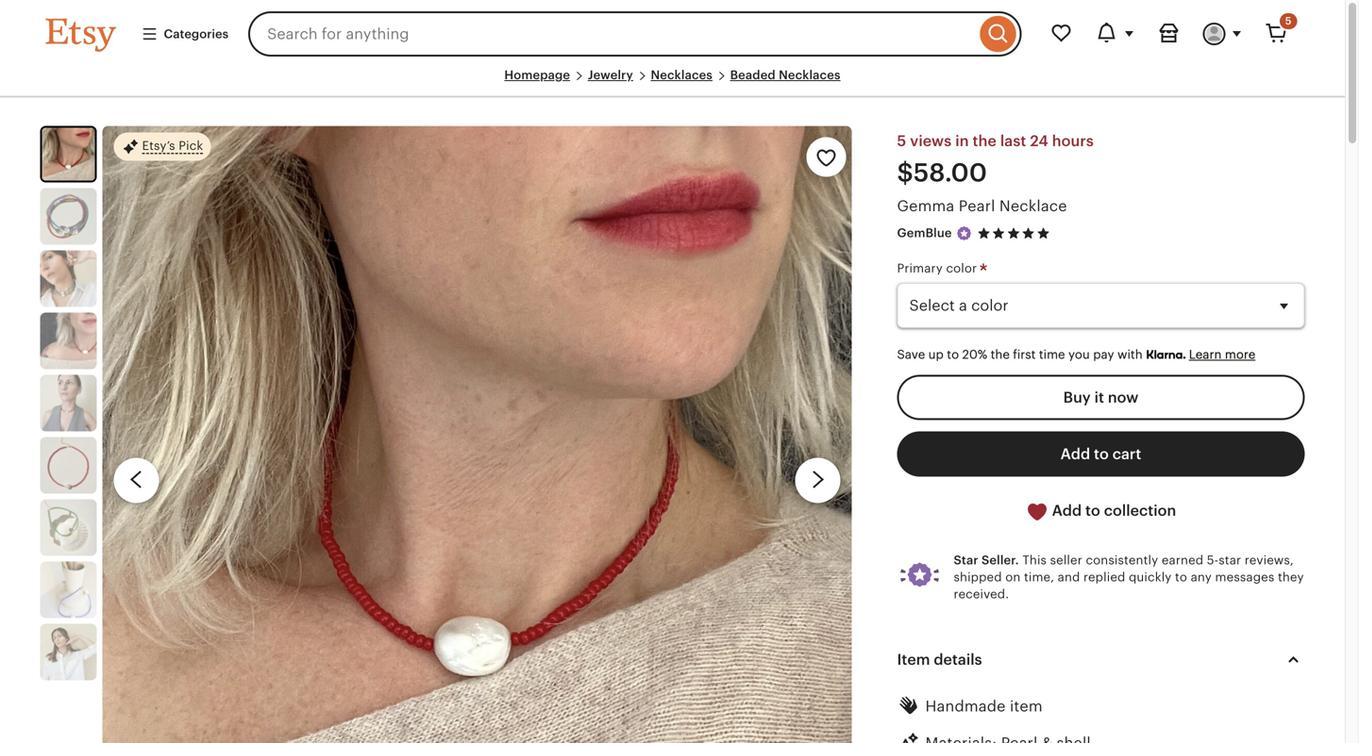 Task type: describe. For each thing, give the bounding box(es) containing it.
handmade
[[926, 699, 1006, 716]]

star seller.
[[954, 554, 1019, 568]]

homepage link
[[505, 68, 570, 82]]

pick
[[179, 139, 203, 153]]

5 views in the last 24 hours $58.00
[[897, 133, 1094, 187]]

details
[[934, 652, 983, 669]]

buy it now button
[[897, 375, 1305, 421]]

star
[[954, 554, 979, 568]]

the inside save up to 20% the first time you pay with klarna. learn more
[[991, 348, 1010, 362]]

item
[[1010, 699, 1043, 716]]

menu bar containing homepage
[[46, 68, 1300, 98]]

jewelry link
[[588, 68, 633, 82]]

replied
[[1084, 571, 1126, 585]]

gemma pearl necklace lavender image
[[40, 562, 97, 619]]

gemma pearl necklace image 4 image
[[40, 313, 97, 370]]

primary color
[[897, 262, 981, 276]]

to inside save up to 20% the first time you pay with klarna. learn more
[[947, 348, 959, 362]]

categories
[[164, 27, 229, 41]]

shipped
[[954, 571, 1002, 585]]

they
[[1278, 571, 1304, 585]]

reviews,
[[1245, 554, 1294, 568]]

klarna.
[[1146, 348, 1186, 362]]

1 horizontal spatial gemma pearl necklace image 1 image
[[103, 126, 852, 744]]

star
[[1219, 554, 1242, 568]]

item details button
[[880, 638, 1322, 683]]

etsy's pick button
[[114, 132, 211, 162]]

seller.
[[982, 554, 1019, 568]]

more
[[1225, 348, 1256, 362]]

gemma pearl necklace image 3 image
[[40, 251, 97, 307]]

the inside 5 views in the last 24 hours $58.00
[[973, 133, 997, 150]]

gemma pearl necklace grass image
[[40, 500, 97, 557]]

first
[[1013, 348, 1036, 362]]

handmade item
[[926, 699, 1043, 716]]

categories button
[[127, 17, 243, 51]]

gemblue
[[897, 226, 952, 240]]

gemma pearl necklace
[[897, 198, 1068, 215]]

beaded necklaces link
[[730, 68, 841, 82]]

learn
[[1189, 348, 1222, 362]]

categories banner
[[12, 0, 1334, 68]]

item details
[[897, 652, 983, 669]]

gemma pearl necklace scarlet image
[[40, 438, 97, 494]]

any
[[1191, 571, 1212, 585]]

to inside button
[[1086, 503, 1101, 520]]

etsy's
[[142, 139, 175, 153]]

learn more button
[[1189, 348, 1256, 362]]

seller
[[1050, 554, 1083, 568]]

last
[[1001, 133, 1027, 150]]

consistently
[[1086, 554, 1159, 568]]

messages
[[1216, 571, 1275, 585]]

0 horizontal spatial gemma pearl necklace image 1 image
[[42, 128, 95, 181]]

5-
[[1207, 554, 1219, 568]]

up
[[929, 348, 944, 362]]

5 for 5 views in the last 24 hours $58.00
[[897, 133, 907, 150]]

this seller consistently earned 5-star reviews, shipped on time, and replied quickly to any messages they received.
[[954, 554, 1304, 602]]



Task type: vqa. For each thing, say whether or not it's contained in the screenshot.
the topmost 30%
no



Task type: locate. For each thing, give the bounding box(es) containing it.
0 horizontal spatial necklaces
[[651, 68, 713, 82]]

gemma pearl necklace image 5 image
[[40, 375, 97, 432]]

the left "first"
[[991, 348, 1010, 362]]

necklaces right jewelry link
[[651, 68, 713, 82]]

time
[[1039, 348, 1066, 362]]

0 vertical spatial add
[[1061, 446, 1091, 463]]

add for add to cart
[[1061, 446, 1091, 463]]

add to collection
[[1049, 503, 1177, 520]]

to left collection
[[1086, 503, 1101, 520]]

pearl
[[959, 198, 996, 215]]

save
[[897, 348, 925, 362]]

earned
[[1162, 554, 1204, 568]]

item
[[897, 652, 930, 669]]

add left cart
[[1061, 446, 1091, 463]]

0 vertical spatial 5
[[1286, 15, 1292, 27]]

necklaces right beaded
[[779, 68, 841, 82]]

etsy's pick
[[142, 139, 203, 153]]

cart
[[1113, 446, 1142, 463]]

20%
[[963, 348, 988, 362]]

None search field
[[248, 11, 1022, 57]]

gemma pearl necklace image 1 image
[[103, 126, 852, 744], [42, 128, 95, 181]]

the right in
[[973, 133, 997, 150]]

necklaces link
[[651, 68, 713, 82]]

Search for anything text field
[[248, 11, 976, 57]]

none search field inside categories banner
[[248, 11, 1022, 57]]

necklaces
[[651, 68, 713, 82], [779, 68, 841, 82]]

add to collection button
[[897, 489, 1305, 535]]

to left cart
[[1094, 446, 1109, 463]]

1 horizontal spatial 5
[[1286, 15, 1292, 27]]

add to cart
[[1061, 446, 1142, 463]]

star_seller image
[[956, 225, 973, 242]]

$58.00
[[897, 159, 988, 187]]

to down earned
[[1175, 571, 1188, 585]]

and
[[1058, 571, 1081, 585]]

1 vertical spatial the
[[991, 348, 1010, 362]]

5 link
[[1254, 11, 1300, 57]]

to
[[947, 348, 959, 362], [1094, 446, 1109, 463], [1086, 503, 1101, 520], [1175, 571, 1188, 585]]

add inside the "add to collection" button
[[1052, 503, 1082, 520]]

with
[[1118, 348, 1143, 362]]

now
[[1108, 389, 1139, 406]]

primary
[[897, 262, 943, 276]]

it
[[1095, 389, 1105, 406]]

this
[[1023, 554, 1047, 568]]

2 necklaces from the left
[[779, 68, 841, 82]]

homepage
[[505, 68, 570, 82]]

menu bar
[[46, 68, 1300, 98]]

0 vertical spatial the
[[973, 133, 997, 150]]

received.
[[954, 588, 1009, 602]]

1 vertical spatial add
[[1052, 503, 1082, 520]]

buy
[[1064, 389, 1091, 406]]

0 horizontal spatial 5
[[897, 133, 907, 150]]

views
[[910, 133, 952, 150]]

you
[[1069, 348, 1090, 362]]

color
[[946, 262, 977, 276]]

gemma pearl necklace image 2 image
[[40, 188, 97, 245]]

1 horizontal spatial necklaces
[[779, 68, 841, 82]]

hours
[[1052, 133, 1094, 150]]

5
[[1286, 15, 1292, 27], [897, 133, 907, 150]]

add
[[1061, 446, 1091, 463], [1052, 503, 1082, 520]]

buy it now
[[1064, 389, 1139, 406]]

add inside add to cart "button"
[[1061, 446, 1091, 463]]

to right the up
[[947, 348, 959, 362]]

gemblue link
[[897, 226, 952, 240]]

5 for 5
[[1286, 15, 1292, 27]]

to inside this seller consistently earned 5-star reviews, shipped on time, and replied quickly to any messages they received.
[[1175, 571, 1188, 585]]

gemma pearl necklace image 9 image
[[40, 625, 97, 681]]

add to cart button
[[897, 432, 1305, 477]]

gemma
[[897, 198, 955, 215]]

the
[[973, 133, 997, 150], [991, 348, 1010, 362]]

time,
[[1024, 571, 1055, 585]]

in
[[956, 133, 969, 150]]

quickly
[[1129, 571, 1172, 585]]

1 necklaces from the left
[[651, 68, 713, 82]]

on
[[1006, 571, 1021, 585]]

to inside "button"
[[1094, 446, 1109, 463]]

collection
[[1104, 503, 1177, 520]]

24
[[1030, 133, 1049, 150]]

beaded
[[730, 68, 776, 82]]

add up seller
[[1052, 503, 1082, 520]]

pay
[[1094, 348, 1115, 362]]

add for add to collection
[[1052, 503, 1082, 520]]

5 inside 5 views in the last 24 hours $58.00
[[897, 133, 907, 150]]

5 inside categories banner
[[1286, 15, 1292, 27]]

jewelry
[[588, 68, 633, 82]]

necklace
[[1000, 198, 1068, 215]]

1 vertical spatial 5
[[897, 133, 907, 150]]

save up to 20% the first time you pay with klarna. learn more
[[897, 348, 1256, 362]]

beaded necklaces
[[730, 68, 841, 82]]



